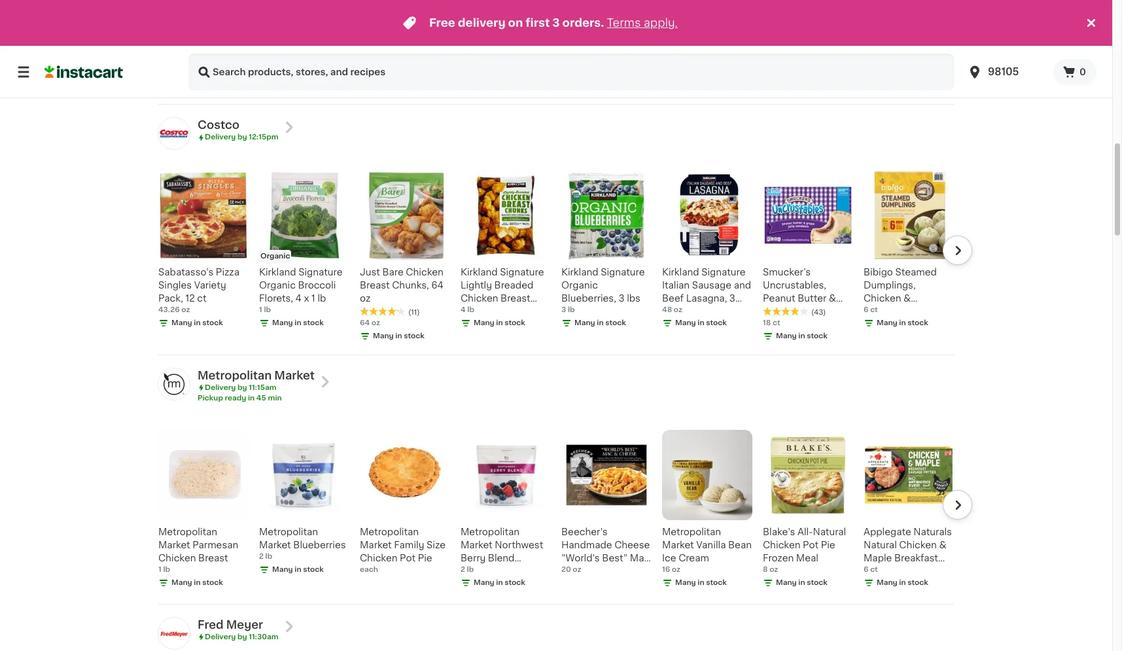 Task type: describe. For each thing, give the bounding box(es) containing it.
lb inside kirkland signature organic blueberries, 3 lbs 3 lb
[[568, 306, 575, 313]]

in for applegate naturals natural chicken & maple breakfast sausage patty
[[900, 579, 906, 586]]

many for metropolitan market northwest berry blend blueberries, blackberries, raspberries
[[474, 579, 495, 586]]

many in stock for bibigo steamed dumplings, chicken & vegetables, 36 ct
[[877, 319, 929, 327]]

10 for 10 ct
[[360, 66, 368, 74]]

brown
[[621, 28, 650, 37]]

43.26
[[158, 306, 180, 313]]

8 inside kroger texas toast, garlic 3-cheese 8 each
[[663, 53, 667, 60]]

signature for breaded
[[500, 268, 544, 277]]

metropolitan market image
[[158, 368, 190, 400]]

delivery
[[458, 18, 506, 28]]

apply.
[[644, 18, 678, 28]]

butter for jelly
[[798, 294, 827, 303]]

sausage inside kirkland signature italian sausage and beef lasagna, 3 lbs, 2 ct
[[692, 281, 732, 290]]

oz right the 48 on the top right
[[674, 306, 683, 313]]

market for metropolitan market blueberries 2 lb
[[259, 541, 291, 550]]

italian
[[663, 281, 690, 290]]

raspberries
[[461, 593, 516, 602]]

many for kirkland signature lightly breaded chicken breast chunks, boneless skinless, 64 oz
[[474, 319, 495, 327]]

signature for broccoli
[[299, 268, 343, 277]]

many in stock down sandwich, in the right of the page
[[776, 332, 828, 340]]

delivery for fred meyer
[[205, 634, 236, 641]]

in for foster farms crispy strips, classic
[[295, 79, 302, 87]]

in for kirkland signature lightly breaded chicken breast chunks, boneless skinless, 64 oz
[[496, 319, 503, 327]]

oz inside foster farms crispy strips, classic 24 oz
[[270, 66, 279, 74]]

maple
[[864, 554, 893, 563]]

98105 button
[[968, 54, 1046, 90]]

handmade
[[562, 541, 612, 550]]

metropolitan for metropolitan market family size chicken pot pie each
[[360, 528, 419, 537]]

oz inside kirkland signature lightly breaded chicken breast chunks, boneless skinless, 64 oz
[[518, 320, 529, 329]]

0 horizontal spatial 18
[[763, 319, 771, 327]]

x
[[304, 294, 309, 303]]

smucker's for smucker's uncrustables, peanut butter & grape jelly sandwich, 18 ct
[[763, 268, 811, 277]]

1 inside metropolitan market parmesan chicken breast 1 lb
[[158, 566, 162, 573]]

pickup
[[198, 395, 223, 402]]

pickup ready in 45 min
[[198, 395, 282, 402]]

signature for blueberries,
[[601, 268, 645, 277]]

sandwich
[[360, 80, 405, 89]]

1 horizontal spatial 1
[[259, 306, 262, 313]]

orders.
[[563, 18, 605, 28]]

each for 3-
[[669, 53, 687, 60]]

& inside the beecher's handmade cheese "world's best" mac & cheese
[[562, 567, 569, 576]]

toast,
[[724, 28, 752, 37]]

many in stock for kirkland signature organic blueberries, 3 lbs
[[575, 319, 626, 327]]

blueberries, inside kirkland signature organic blueberries, 3 lbs 3 lb
[[562, 294, 617, 303]]

20
[[562, 566, 571, 573]]

dumplings,
[[864, 281, 916, 290]]

many in stock for kirkland signature organic broccoli florets, 4 x 1 lb
[[272, 319, 324, 327]]

many for metropolitan market blueberries
[[272, 566, 293, 573]]

stock for bibigo steamed dumplings, chicken & vegetables, 36 ct
[[908, 319, 929, 327]]

18 ct
[[763, 319, 781, 327]]

3 inside kirkland signature italian sausage and beef lasagna, 3 lbs, 2 ct
[[730, 294, 736, 303]]

fred meyer
[[198, 620, 263, 630]]

kroger for garlic
[[663, 28, 693, 37]]

45
[[257, 395, 266, 402]]

pot inside metropolitan market family size chicken pot pie each
[[400, 554, 416, 563]]

oz down just bare chicken breast chunks, 64 oz
[[372, 319, 380, 327]]

market for metropolitan market vanilla bean ice cream 16 oz
[[663, 541, 694, 550]]

6 for metropolitan market
[[864, 566, 869, 573]]

pot inside blake's all-natural chicken pot pie frozen meal 8 oz
[[803, 541, 819, 550]]

garlic inside kroger texas toast, garlic 3-cheese 8 each
[[663, 41, 690, 50]]

beecher's handmade cheese "world's best" mac & cheese
[[562, 528, 650, 576]]

frozen
[[763, 554, 794, 563]]

pizza
[[216, 268, 240, 277]]

breast inside yummy dinosaur- shaped chicken breast nuggets
[[864, 54, 894, 63]]

pack,
[[158, 294, 183, 303]]

texas inside kroger garlic texas toast 14 oz
[[523, 28, 550, 37]]

ct inside 'smucker's uncrustables, peanut butter & grape jelly sandwich, 18 ct'
[[825, 320, 835, 329]]

boneless
[[500, 307, 543, 316]]

chicken inside kirkland signature lightly breaded chicken breast chunks, boneless skinless, 64 oz
[[461, 294, 499, 303]]

first
[[526, 18, 550, 28]]

min
[[268, 395, 282, 402]]

24
[[259, 66, 269, 74]]

farms for foster farms grilled strips, classic, fully cooked
[[795, 28, 823, 37]]

ct inside bibigo steamed dumplings, chicken & vegetables, 36 ct
[[935, 307, 945, 316]]

yummy dinosaur- shaped chicken breast nuggets
[[864, 28, 946, 63]]

metropolitan for metropolitan market blueberries 2 lb
[[259, 528, 318, 537]]

garlic inside kroger garlic texas toast 14 oz
[[494, 28, 521, 37]]

2 inside kirkland signature italian sausage and beef lasagna, 3 lbs, 2 ct
[[681, 307, 687, 316]]

breakfast
[[895, 554, 939, 563]]

stock for metropolitan market vanilla bean ice cream
[[707, 579, 727, 586]]

kroger for patties
[[562, 28, 593, 37]]

free delivery on first 3 orders. terms apply.
[[429, 18, 678, 28]]

oz right the 20
[[573, 566, 582, 573]]

singles
[[158, 281, 192, 290]]

many in stock for metropolitan market vanilla bean ice cream
[[676, 579, 727, 586]]

market for metropolitan market family size chicken pot pie each
[[360, 541, 392, 550]]

skinless,
[[461, 320, 501, 329]]

many in stock for kirkland signature italian sausage and beef lasagna, 3 lbs, 2 ct
[[676, 319, 727, 327]]

in for kirkland signature italian sausage and beef lasagna, 3 lbs, 2 ct
[[698, 319, 705, 327]]

patty
[[906, 567, 931, 576]]

2 delivery from the top
[[205, 384, 236, 391]]

10 for 10 lb
[[158, 40, 167, 47]]

8 inside blake's all-natural chicken pot pie frozen meal 8 oz
[[763, 566, 768, 573]]

chicken inside metropolitan market parmesan chicken breast 1 lb
[[158, 554, 196, 563]]

blake's
[[763, 528, 796, 537]]

vanilla
[[697, 541, 726, 550]]

kirkland signature organic broccoli florets, 4 x 1 lb 1 lb
[[259, 268, 343, 313]]

kroger garlic texas toast 14 oz
[[461, 28, 550, 60]]

grilled
[[763, 41, 794, 50]]

chicken inside just bare chicken breast chunks, 64 oz
[[406, 268, 444, 277]]

ct up 'sandwich' at the top of page
[[370, 66, 378, 74]]

many in stock for metropolitan market blueberries
[[272, 566, 324, 573]]

size
[[427, 541, 446, 550]]

beecher's
[[562, 528, 608, 537]]

metropolitan market northwest berry blend blueberries, blackberries, raspberries
[[461, 528, 544, 602]]

0 horizontal spatial cheese
[[571, 567, 607, 576]]

blueberries
[[294, 541, 346, 550]]

ready
[[225, 395, 246, 402]]

kirkland for kirkland signature organic broccoli florets, 4 x 1 lb 1 lb
[[259, 268, 296, 277]]

strawberry
[[360, 67, 411, 76]]

item carousel region for costco
[[140, 165, 973, 349]]

& for 36
[[904, 294, 912, 303]]

by for costco
[[238, 134, 247, 141]]

stock for metropolitan market northwest berry blend blueberries, blackberries, raspberries
[[505, 579, 526, 586]]

10 ct
[[360, 66, 378, 74]]

ct down grape
[[773, 319, 781, 327]]

stock down (43)
[[807, 332, 828, 340]]

delivery for costco
[[205, 134, 236, 141]]

uncrustables
[[360, 41, 421, 50]]

stock for kirkland signature lightly breaded chicken breast chunks, boneless skinless, 64 oz
[[505, 319, 526, 327]]

2 by from the top
[[238, 384, 247, 391]]

uncrustables,
[[763, 281, 827, 290]]

Search field
[[189, 54, 955, 90]]

just
[[360, 268, 380, 277]]

foster for foster farms grilled strips, classic, fully cooked
[[763, 28, 793, 37]]

crispy
[[259, 41, 289, 50]]

item carousel region for metropolitan market
[[140, 425, 973, 602]]

many in stock down 10 lb
[[172, 53, 223, 60]]

market for metropolitan market parmesan chicken breast 1 lb
[[158, 541, 190, 550]]

& for breakfast
[[940, 541, 947, 550]]

metropolitan for metropolitan market vanilla bean ice cream 16 oz
[[663, 528, 721, 537]]

applegate naturals natural chicken & maple breakfast sausage patty
[[864, 528, 952, 576]]

(11)
[[409, 309, 420, 316]]

in for metropolitan market blueberries
[[295, 566, 302, 573]]

breast inside metropolitan market parmesan chicken breast 1 lb
[[198, 554, 228, 563]]

by for fred meyer
[[238, 634, 247, 641]]

foster farms grilled strips, classic, fully cooked link
[[763, 0, 854, 76]]

in for metropolitan market parmesan chicken breast
[[194, 579, 201, 586]]

bibigo
[[864, 268, 894, 277]]

ct down the dumplings, in the top of the page
[[871, 306, 878, 313]]

many down 10 lb
[[172, 53, 192, 60]]

shaped
[[864, 41, 899, 50]]

kroger for toast
[[461, 28, 492, 37]]

98105
[[989, 67, 1020, 77]]

patties
[[562, 41, 594, 50]]

foster farms crispy strips, classic 24 oz
[[259, 28, 321, 74]]

0 button
[[1054, 59, 1097, 85]]

foster farms grilled strips, classic, fully cooked
[[763, 28, 825, 76]]

delivery by 12:15pm
[[205, 134, 279, 141]]

48 oz
[[663, 306, 683, 313]]

stock for foster farms crispy strips, classic
[[303, 79, 324, 87]]

classic
[[259, 54, 293, 63]]

applegate
[[864, 528, 912, 537]]

berry
[[461, 554, 486, 563]]

cooked
[[763, 67, 799, 76]]

lbs
[[627, 294, 641, 303]]

free
[[429, 18, 456, 28]]

oz inside just bare chicken breast chunks, 64 oz
[[360, 294, 371, 303]]

kroger hash brown patties shredded potatoes
[[562, 28, 650, 63]]

2 vertical spatial 2
[[461, 566, 465, 573]]

many in stock for metropolitan market northwest berry blend blueberries, blackberries, raspberries
[[474, 579, 526, 586]]

stock for blake's all-natural chicken pot pie frozen meal
[[807, 579, 828, 586]]

blake's all-natural chicken pot pie frozen meal 8 oz
[[763, 528, 847, 573]]

lb inside metropolitan market parmesan chicken breast 1 lb
[[163, 566, 170, 573]]

best"
[[602, 554, 628, 563]]

in for kirkland signature organic broccoli florets, 4 x 1 lb
[[295, 319, 302, 327]]

stock for sabatasso's pizza singles variety pack, 12 ct
[[202, 319, 223, 327]]

limited time offer region
[[0, 0, 1084, 46]]

strips, for classic
[[292, 41, 321, 50]]

variety
[[194, 281, 226, 290]]

meyer
[[226, 620, 263, 630]]

sabatasso's
[[158, 268, 214, 277]]

18 inside 'smucker's uncrustables, peanut butter & grape jelly sandwich, 18 ct'
[[813, 320, 823, 329]]

naturals
[[914, 528, 952, 537]]



Task type: vqa. For each thing, say whether or not it's contained in the screenshot.


Task type: locate. For each thing, give the bounding box(es) containing it.
0 vertical spatial pot
[[803, 541, 819, 550]]

cheese inside kroger texas toast, garlic 3-cheese 8 each
[[702, 41, 737, 50]]

kroger inside kroger garlic texas toast 14 oz
[[461, 28, 492, 37]]

in for bibigo steamed dumplings, chicken & vegetables, 36 ct
[[900, 319, 906, 327]]

ct
[[370, 66, 378, 74], [197, 294, 207, 303], [871, 306, 878, 313], [689, 307, 698, 316], [935, 307, 945, 316], [773, 319, 781, 327], [825, 320, 835, 329], [871, 566, 878, 573]]

2 vertical spatial delivery
[[205, 634, 236, 641]]

foster up 'crispy'
[[259, 28, 289, 37]]

0 horizontal spatial 2
[[259, 553, 264, 560]]

strips, right 'crispy'
[[292, 41, 321, 50]]

many for bibigo steamed dumplings, chicken & vegetables, 36 ct
[[877, 319, 898, 327]]

11:15am
[[249, 384, 277, 391]]

smucker's uncrustables peanut butter & strawberry jam sandwich
[[360, 28, 433, 89]]

kirkland inside kirkland signature organic blueberries, 3 lbs 3 lb
[[562, 268, 599, 277]]

cheese
[[702, 41, 737, 50], [615, 541, 650, 550], [571, 567, 607, 576]]

4 inside kirkland signature organic broccoli florets, 4 x 1 lb 1 lb
[[296, 294, 302, 303]]

fully
[[802, 54, 823, 63]]

3 left lbs
[[619, 294, 625, 303]]

0 horizontal spatial 4
[[296, 294, 302, 303]]

fred
[[198, 620, 224, 630]]

3 right boneless
[[562, 306, 566, 313]]

nuggets
[[896, 54, 936, 63]]

kroger up 3-
[[663, 28, 693, 37]]

2 foster from the left
[[763, 28, 793, 37]]

3-
[[692, 41, 702, 50]]

2 strips, from the left
[[796, 41, 825, 50]]

oz up 64 oz
[[360, 294, 371, 303]]

yummy dinosaur- shaped chicken breast nuggets link
[[864, 0, 955, 89]]

texas right on
[[523, 28, 550, 37]]

20 oz
[[562, 566, 582, 573]]

market for metropolitan market
[[275, 370, 315, 381]]

2 right metropolitan market parmesan chicken breast 1 lb
[[259, 553, 264, 560]]

strips, for classic,
[[796, 41, 825, 50]]

1 horizontal spatial each
[[669, 53, 687, 60]]

many down the 4 lb
[[474, 319, 495, 327]]

1 horizontal spatial pot
[[803, 541, 819, 550]]

market left parmesan on the bottom left of the page
[[158, 541, 190, 550]]

stock down x
[[303, 319, 324, 327]]

oz right 16
[[672, 566, 681, 573]]

many down 43.26
[[172, 319, 192, 327]]

terms
[[607, 18, 641, 28]]

garlic left first
[[494, 28, 521, 37]]

& for jelly
[[829, 294, 837, 303]]

metropolitan inside metropolitan market vanilla bean ice cream 16 oz
[[663, 528, 721, 537]]

instacart logo image
[[45, 64, 123, 80]]

0
[[1080, 67, 1087, 77]]

butter inside 'smucker's uncrustables, peanut butter & grape jelly sandwich, 18 ct'
[[798, 294, 827, 303]]

signature inside kirkland signature italian sausage and beef lasagna, 3 lbs, 2 ct
[[702, 268, 746, 277]]

1 6 from the top
[[864, 306, 869, 313]]

strips, inside the foster farms grilled strips, classic, fully cooked
[[796, 41, 825, 50]]

farms
[[291, 28, 319, 37], [795, 28, 823, 37]]

pie
[[821, 541, 836, 550], [418, 554, 432, 563]]

by down meyer
[[238, 634, 247, 641]]

metropolitan for metropolitan market parmesan chicken breast 1 lb
[[158, 528, 217, 537]]

in for sabatasso's pizza singles variety pack, 12 ct
[[194, 319, 201, 327]]

peanut for strawberry
[[360, 54, 393, 63]]

0 horizontal spatial sausage
[[692, 281, 732, 290]]

0 horizontal spatial blueberries,
[[461, 567, 516, 576]]

chunks, inside kirkland signature lightly breaded chicken breast chunks, boneless skinless, 64 oz
[[461, 307, 498, 316]]

1 horizontal spatial 18
[[813, 320, 823, 329]]

1 delivery from the top
[[205, 134, 236, 141]]

each inside kroger texas toast, garlic 3-cheese 8 each
[[669, 53, 687, 60]]

many in stock down (11)
[[373, 332, 425, 340]]

& inside bibigo steamed dumplings, chicken & vegetables, 36 ct
[[904, 294, 912, 303]]

organic for kirkland signature organic broccoli florets, 4 x 1 lb
[[259, 281, 296, 290]]

strips,
[[292, 41, 321, 50], [796, 41, 825, 50]]

6 for costco
[[864, 306, 869, 313]]

each inside metropolitan market family size chicken pot pie each
[[360, 566, 378, 573]]

stock down foster farms crispy strips, classic 24 oz
[[303, 79, 324, 87]]

stock down 36
[[908, 319, 929, 327]]

in for metropolitan market northwest berry blend blueberries, blackberries, raspberries
[[496, 579, 503, 586]]

smucker's up uncrustables
[[360, 28, 408, 37]]

0 horizontal spatial texas
[[523, 28, 550, 37]]

0 horizontal spatial chunks,
[[392, 281, 429, 290]]

many in stock up raspberries
[[474, 579, 526, 586]]

blueberries, left lbs
[[562, 294, 617, 303]]

many in stock down metropolitan market blueberries 2 lb at bottom left
[[272, 566, 324, 573]]

2 horizontal spatial 64
[[503, 320, 516, 329]]

market inside metropolitan market blueberries 2 lb
[[259, 541, 291, 550]]

kroger up "patties"
[[562, 28, 593, 37]]

in for metropolitan market vanilla bean ice cream
[[698, 579, 705, 586]]

chicken inside applegate naturals natural chicken & maple breakfast sausage patty
[[900, 541, 937, 550]]

market up min
[[275, 370, 315, 381]]

oz down 'frozen'
[[770, 566, 779, 573]]

3 inside limited time offer region
[[553, 18, 560, 28]]

many in stock for blake's all-natural chicken pot pie frozen meal
[[776, 579, 828, 586]]

ct down maple
[[871, 566, 878, 573]]

butter for jam
[[395, 54, 424, 63]]

stock for kirkland signature organic broccoli florets, 4 x 1 lb
[[303, 319, 324, 327]]

3 kirkland from the left
[[562, 268, 599, 277]]

1 horizontal spatial 2
[[461, 566, 465, 573]]

dinosaur-
[[901, 28, 946, 37]]

0 vertical spatial 6
[[864, 306, 869, 313]]

2 horizontal spatial cheese
[[702, 41, 737, 50]]

2 vertical spatial 1
[[158, 566, 162, 573]]

oz inside metropolitan market vanilla bean ice cream 16 oz
[[672, 566, 681, 573]]

smucker's inside smucker's uncrustables peanut butter & strawberry jam sandwich
[[360, 28, 408, 37]]

1 kirkland from the left
[[259, 268, 296, 277]]

item carousel region containing sabatasso's pizza singles variety pack, 12 ct
[[140, 165, 973, 349]]

grape
[[763, 307, 792, 316]]

10 lb
[[158, 40, 175, 47]]

cheese down "world's
[[571, 567, 607, 576]]

0 vertical spatial item carousel region
[[140, 165, 973, 349]]

many down cream
[[676, 579, 696, 586]]

lb
[[168, 40, 175, 47], [318, 294, 326, 303], [264, 306, 271, 313], [468, 306, 475, 313], [568, 306, 575, 313], [266, 553, 272, 560], [163, 566, 170, 573], [467, 566, 474, 573]]

1 horizontal spatial smucker's
[[763, 268, 811, 277]]

1 vertical spatial pie
[[418, 554, 432, 563]]

2 signature from the left
[[500, 268, 544, 277]]

many for applegate naturals natural chicken & maple breakfast sausage patty
[[877, 579, 898, 586]]

signature up breaded
[[500, 268, 544, 277]]

delivery by 11:30am
[[205, 634, 279, 641]]

1 vertical spatial blueberries,
[[461, 567, 516, 576]]

& inside smucker's uncrustables peanut butter & strawberry jam sandwich
[[426, 54, 433, 63]]

natural inside blake's all-natural chicken pot pie frozen meal 8 oz
[[813, 528, 847, 537]]

many for metropolitan market parmesan chicken breast
[[172, 579, 192, 586]]

kroger inside kroger texas toast, garlic 3-cheese 8 each
[[663, 28, 693, 37]]

1 vertical spatial garlic
[[663, 41, 690, 50]]

kroger up toast
[[461, 28, 492, 37]]

6 ct
[[864, 306, 878, 313], [864, 566, 878, 573]]

64 inside kirkland signature lightly breaded chicken breast chunks, boneless skinless, 64 oz
[[503, 320, 516, 329]]

chunks, inside just bare chicken breast chunks, 64 oz
[[392, 281, 429, 290]]

8
[[663, 53, 667, 60], [763, 566, 768, 573]]

smucker's for smucker's uncrustables peanut butter & strawberry jam sandwich
[[360, 28, 408, 37]]

breast inside just bare chicken breast chunks, 64 oz
[[360, 281, 390, 290]]

broccoli
[[298, 281, 336, 290]]

1 vertical spatial cheese
[[615, 541, 650, 550]]

item carousel region containing metropolitan market parmesan chicken breast
[[140, 425, 973, 602]]

stock for metropolitan market blueberries
[[303, 566, 324, 573]]

0 vertical spatial 6 ct
[[864, 306, 878, 313]]

pot
[[803, 541, 819, 550], [400, 554, 416, 563]]

signature up broccoli
[[299, 268, 343, 277]]

2 horizontal spatial kroger
[[663, 28, 693, 37]]

butter inside smucker's uncrustables peanut butter & strawberry jam sandwich
[[395, 54, 424, 63]]

northwest
[[495, 541, 544, 550]]

metropolitan inside metropolitan market northwest berry blend blueberries, blackberries, raspberries
[[461, 528, 520, 537]]

signature for sausage
[[702, 268, 746, 277]]

0 horizontal spatial each
[[360, 566, 378, 573]]

& inside applegate naturals natural chicken & maple breakfast sausage patty
[[940, 541, 947, 550]]

2 horizontal spatial 2
[[681, 307, 687, 316]]

chicken inside metropolitan market family size chicken pot pie each
[[360, 554, 398, 563]]

kirkland signature organic blueberries, 3 lbs 3 lb
[[562, 268, 645, 313]]

stock for kirkland signature organic blueberries, 3 lbs
[[606, 319, 626, 327]]

1 horizontal spatial butter
[[798, 294, 827, 303]]

★★★★★
[[360, 307, 406, 316], [360, 307, 406, 316], [763, 307, 809, 316], [763, 307, 809, 316]]

many in stock for foster farms crispy strips, classic
[[272, 79, 324, 87]]

stock for applegate naturals natural chicken & maple breakfast sausage patty
[[908, 579, 929, 586]]

2 6 ct from the top
[[864, 566, 878, 573]]

1 vertical spatial 2
[[259, 553, 264, 560]]

chicken inside blake's all-natural chicken pot pie frozen meal 8 oz
[[763, 541, 801, 550]]

1 vertical spatial item carousel region
[[140, 425, 973, 602]]

1 horizontal spatial 4
[[461, 306, 466, 313]]

1 horizontal spatial strips,
[[796, 41, 825, 50]]

foster inside the foster farms grilled strips, classic, fully cooked
[[763, 28, 793, 37]]

2 vertical spatial by
[[238, 634, 247, 641]]

ct right 12
[[197, 294, 207, 303]]

kirkland for kirkland signature lightly breaded chicken breast chunks, boneless skinless, 64 oz
[[461, 268, 498, 277]]

many in stock down boneless
[[474, 319, 526, 327]]

metropolitan for metropolitan market northwest berry blend blueberries, blackberries, raspberries
[[461, 528, 520, 537]]

0 vertical spatial delivery
[[205, 134, 236, 141]]

ct right 36
[[935, 307, 945, 316]]

many in stock down meal
[[776, 579, 828, 586]]

4 signature from the left
[[702, 268, 746, 277]]

breast inside kirkland signature lightly breaded chicken breast chunks, boneless skinless, 64 oz
[[501, 294, 531, 303]]

1 down florets,
[[259, 306, 262, 313]]

many in stock down x
[[272, 319, 324, 327]]

foster
[[259, 28, 289, 37], [763, 28, 793, 37]]

organic
[[261, 253, 290, 260], [259, 281, 296, 290], [562, 281, 598, 290]]

1 vertical spatial 1
[[259, 306, 262, 313]]

many in stock down lasagna,
[[676, 319, 727, 327]]

ct inside 'sabatasso's pizza singles variety pack, 12 ct 43.26 oz'
[[197, 294, 207, 303]]

metropolitan market blueberries 2 lb
[[259, 528, 346, 560]]

3 kroger from the left
[[663, 28, 693, 37]]

potatoes
[[562, 54, 603, 63]]

ice
[[663, 554, 677, 563]]

1 texas from the left
[[523, 28, 550, 37]]

1 farms from the left
[[291, 28, 319, 37]]

0 vertical spatial 10
[[158, 40, 167, 47]]

lb inside metropolitan market blueberries 2 lb
[[266, 553, 272, 560]]

1 vertical spatial peanut
[[763, 294, 796, 303]]

terms apply. link
[[607, 18, 678, 28]]

1 vertical spatial delivery
[[205, 384, 236, 391]]

64 inside just bare chicken breast chunks, 64 oz
[[432, 281, 444, 290]]

costco
[[198, 120, 240, 131]]

many in stock for metropolitan market parmesan chicken breast
[[172, 579, 223, 586]]

0 vertical spatial 2
[[681, 307, 687, 316]]

1 vertical spatial 6
[[864, 566, 869, 573]]

many in stock
[[172, 53, 223, 60], [272, 79, 324, 87], [172, 319, 223, 327], [272, 319, 324, 327], [474, 319, 526, 327], [575, 319, 626, 327], [676, 319, 727, 327], [877, 319, 929, 327], [373, 332, 425, 340], [776, 332, 828, 340], [272, 566, 324, 573], [172, 579, 223, 586], [474, 579, 526, 586], [676, 579, 727, 586], [776, 579, 828, 586], [877, 579, 929, 586]]

3 right first
[[553, 18, 560, 28]]

2 6 from the top
[[864, 566, 869, 573]]

family
[[394, 541, 424, 550]]

chicken down family
[[360, 554, 398, 563]]

0 vertical spatial 8
[[663, 53, 667, 60]]

stock down lasagna,
[[707, 319, 727, 327]]

64
[[432, 281, 444, 290], [360, 319, 370, 327], [503, 320, 516, 329]]

farms inside the foster farms grilled strips, classic, fully cooked
[[795, 28, 823, 37]]

market left family
[[360, 541, 392, 550]]

organic for kirkland signature organic blueberries, 3 lbs
[[562, 281, 598, 290]]

3 signature from the left
[[601, 268, 645, 277]]

& inside 'smucker's uncrustables, peanut butter & grape jelly sandwich, 18 ct'
[[829, 294, 837, 303]]

sandwich,
[[763, 320, 811, 329]]

chicken down parmesan on the bottom left of the page
[[158, 554, 196, 563]]

0 horizontal spatial smucker's
[[360, 28, 408, 37]]

many for foster farms crispy strips, classic
[[272, 79, 293, 87]]

1 vertical spatial by
[[238, 384, 247, 391]]

14
[[461, 53, 469, 60]]

chicken inside bibigo steamed dumplings, chicken & vegetables, 36 ct
[[864, 294, 902, 303]]

natural up maple
[[864, 541, 897, 550]]

64 left lightly
[[432, 281, 444, 290]]

peanut up 10 ct
[[360, 54, 393, 63]]

3 by from the top
[[238, 634, 247, 641]]

18 down (43)
[[813, 320, 823, 329]]

0 horizontal spatial natural
[[813, 528, 847, 537]]

breast down parmesan on the bottom left of the page
[[198, 554, 228, 563]]

market up ice
[[663, 541, 694, 550]]

many down vegetables,
[[877, 319, 898, 327]]

0 horizontal spatial peanut
[[360, 54, 393, 63]]

organic inside kirkland signature organic broccoli florets, 4 x 1 lb 1 lb
[[259, 281, 296, 290]]

pie inside metropolitan market family size chicken pot pie each
[[418, 554, 432, 563]]

jelly
[[794, 307, 816, 316]]

breast down "just"
[[360, 281, 390, 290]]

many down classic
[[272, 79, 293, 87]]

2 kroger from the left
[[562, 28, 593, 37]]

lbs,
[[663, 307, 679, 316]]

1
[[312, 294, 315, 303], [259, 306, 262, 313], [158, 566, 162, 573]]

2 farms from the left
[[795, 28, 823, 37]]

2 kirkland from the left
[[461, 268, 498, 277]]

0 vertical spatial chunks,
[[392, 281, 429, 290]]

in for blake's all-natural chicken pot pie frozen meal
[[799, 579, 806, 586]]

signature up and
[[702, 268, 746, 277]]

blend
[[488, 554, 515, 563]]

metropolitan up delivery by 11:15am
[[198, 370, 272, 381]]

kroger hash brown patties shredded potatoes link
[[562, 0, 652, 89]]

0 vertical spatial sausage
[[692, 281, 732, 290]]

farms up fully
[[795, 28, 823, 37]]

1 up fred meyer image
[[158, 566, 162, 573]]

blueberries,
[[562, 294, 617, 303], [461, 567, 516, 576]]

market left blueberries
[[259, 541, 291, 550]]

parmesan
[[193, 541, 239, 550]]

2 inside metropolitan market blueberries 2 lb
[[259, 553, 264, 560]]

yummy
[[864, 28, 899, 37]]

stock down metropolitan market parmesan chicken breast 1 lb
[[202, 579, 223, 586]]

signature inside kirkland signature lightly breaded chicken breast chunks, boneless skinless, 64 oz
[[500, 268, 544, 277]]

1 vertical spatial pot
[[400, 554, 416, 563]]

breaded
[[495, 281, 534, 290]]

strips, up fully
[[796, 41, 825, 50]]

1 vertical spatial smucker's
[[763, 268, 811, 277]]

chicken inside yummy dinosaur- shaped chicken breast nuggets
[[902, 41, 939, 50]]

foster for foster farms crispy strips, classic 24 oz
[[259, 28, 289, 37]]

48
[[663, 306, 672, 313]]

1 horizontal spatial chunks,
[[461, 307, 498, 316]]

costco image
[[158, 118, 190, 150]]

11:30am
[[249, 634, 279, 641]]

many down sandwich, in the right of the page
[[776, 332, 797, 340]]

kroger inside kroger hash brown patties shredded potatoes
[[562, 28, 593, 37]]

chunks, up skinless, at left
[[461, 307, 498, 316]]

stock down kirkland signature organic blueberries, 3 lbs 3 lb
[[606, 319, 626, 327]]

metropolitan market parmesan chicken breast 1 lb
[[158, 528, 239, 573]]

many for metropolitan market vanilla bean ice cream
[[676, 579, 696, 586]]

stock for metropolitan market parmesan chicken breast
[[202, 579, 223, 586]]

and
[[734, 281, 752, 290]]

0 vertical spatial garlic
[[494, 28, 521, 37]]

4 up skinless, at left
[[461, 306, 466, 313]]

garlic
[[494, 28, 521, 37], [663, 41, 690, 50]]

many down metropolitan market blueberries 2 lb at bottom left
[[272, 566, 293, 573]]

many for kirkland signature italian sausage and beef lasagna, 3 lbs, 2 ct
[[676, 319, 696, 327]]

market inside metropolitan market vanilla bean ice cream 16 oz
[[663, 541, 694, 550]]

classic,
[[763, 54, 799, 63]]

3 delivery from the top
[[205, 634, 236, 641]]

3 down and
[[730, 294, 736, 303]]

peanut inside smucker's uncrustables peanut butter & strawberry jam sandwich
[[360, 54, 393, 63]]

oz inside blake's all-natural chicken pot pie frozen meal 8 oz
[[770, 566, 779, 573]]

beef
[[663, 294, 684, 303]]

metropolitan market vanilla bean ice cream 16 oz
[[663, 528, 752, 573]]

just bare chicken breast chunks, 64 oz
[[360, 268, 444, 303]]

1 horizontal spatial 8
[[763, 566, 768, 573]]

1 kroger from the left
[[461, 28, 492, 37]]

blueberries, inside metropolitan market northwest berry blend blueberries, blackberries, raspberries
[[461, 567, 516, 576]]

& for jam
[[426, 54, 433, 63]]

1 horizontal spatial sausage
[[864, 567, 904, 576]]

peanut for grape
[[763, 294, 796, 303]]

0 vertical spatial 4
[[296, 294, 302, 303]]

on
[[508, 18, 523, 28]]

kirkland for kirkland signature organic blueberries, 3 lbs 3 lb
[[562, 268, 599, 277]]

1 6 ct from the top
[[864, 306, 878, 313]]

1 foster from the left
[[259, 28, 289, 37]]

kirkland inside kirkland signature italian sausage and beef lasagna, 3 lbs, 2 ct
[[663, 268, 700, 277]]

stock for kirkland signature italian sausage and beef lasagna, 3 lbs, 2 ct
[[707, 319, 727, 327]]

0 horizontal spatial butter
[[395, 54, 424, 63]]

many for kirkland signature organic broccoli florets, 4 x 1 lb
[[272, 319, 293, 327]]

natural up meal
[[813, 528, 847, 537]]

&
[[426, 54, 433, 63], [829, 294, 837, 303], [904, 294, 912, 303], [940, 541, 947, 550], [562, 567, 569, 576]]

0 vertical spatial 1
[[312, 294, 315, 303]]

many for kirkland signature organic blueberries, 3 lbs
[[575, 319, 596, 327]]

0 horizontal spatial pot
[[400, 554, 416, 563]]

sausage inside applegate naturals natural chicken & maple breakfast sausage patty
[[864, 567, 904, 576]]

1 by from the top
[[238, 134, 247, 141]]

4 left x
[[296, 294, 302, 303]]

farms for foster farms crispy strips, classic 24 oz
[[291, 28, 319, 37]]

2 right lbs,
[[681, 307, 687, 316]]

12:15pm
[[249, 134, 279, 141]]

farms inside foster farms crispy strips, classic 24 oz
[[291, 28, 319, 37]]

jam
[[413, 67, 433, 76]]

1 vertical spatial chunks,
[[461, 307, 498, 316]]

0 vertical spatial butter
[[395, 54, 424, 63]]

peanut inside 'smucker's uncrustables, peanut butter & grape jelly sandwich, 18 ct'
[[763, 294, 796, 303]]

many in stock for sabatasso's pizza singles variety pack, 12 ct
[[172, 319, 223, 327]]

0 horizontal spatial pie
[[418, 554, 432, 563]]

0 horizontal spatial strips,
[[292, 41, 321, 50]]

1 vertical spatial 8
[[763, 566, 768, 573]]

stock left classic
[[202, 53, 223, 60]]

4 lb
[[461, 306, 475, 313]]

6 down maple
[[864, 566, 869, 573]]

signature up lbs
[[601, 268, 645, 277]]

by up pickup ready in 45 min
[[238, 384, 247, 391]]

1 right x
[[312, 294, 315, 303]]

1 vertical spatial butter
[[798, 294, 827, 303]]

metropolitan inside metropolitan market blueberries 2 lb
[[259, 528, 318, 537]]

metropolitan inside metropolitan market family size chicken pot pie each
[[360, 528, 419, 537]]

peanut up grape
[[763, 294, 796, 303]]

cheese down "toast,"
[[702, 41, 737, 50]]

metropolitan inside metropolitan market parmesan chicken breast 1 lb
[[158, 528, 217, 537]]

1 horizontal spatial kroger
[[562, 28, 593, 37]]

1 vertical spatial 4
[[461, 306, 466, 313]]

6 ct for costco
[[864, 306, 878, 313]]

many down the 48 oz
[[676, 319, 696, 327]]

0 vertical spatial smucker's
[[360, 28, 408, 37]]

1 horizontal spatial blueberries,
[[562, 294, 617, 303]]

foster inside foster farms crispy strips, classic 24 oz
[[259, 28, 289, 37]]

vegetables,
[[864, 307, 918, 316]]

kirkland inside kirkland signature organic broccoli florets, 4 x 1 lb 1 lb
[[259, 268, 296, 277]]

natural for maple
[[864, 541, 897, 550]]

36
[[921, 307, 933, 316]]

ct inside kirkland signature italian sausage and beef lasagna, 3 lbs, 2 ct
[[689, 307, 698, 316]]

"world's
[[562, 554, 600, 563]]

0 horizontal spatial farms
[[291, 28, 319, 37]]

market inside metropolitan market northwest berry blend blueberries, blackberries, raspberries
[[461, 541, 493, 550]]

1 horizontal spatial farms
[[795, 28, 823, 37]]

market for metropolitan market northwest berry blend blueberries, blackberries, raspberries
[[461, 541, 493, 550]]

many for sabatasso's pizza singles variety pack, 12 ct
[[172, 319, 192, 327]]

3
[[553, 18, 560, 28], [619, 294, 625, 303], [730, 294, 736, 303], [562, 306, 566, 313]]

0 vertical spatial natural
[[813, 528, 847, 537]]

texas
[[523, 28, 550, 37], [696, 28, 722, 37]]

metropolitan market family size chicken pot pie each
[[360, 528, 446, 573]]

strips, inside foster farms crispy strips, classic 24 oz
[[292, 41, 321, 50]]

1 horizontal spatial texas
[[696, 28, 722, 37]]

1 item carousel region from the top
[[140, 165, 973, 349]]

oz inside 'sabatasso's pizza singles variety pack, 12 ct 43.26 oz'
[[182, 306, 190, 313]]

many down 'frozen'
[[776, 579, 797, 586]]

butter
[[395, 54, 424, 63], [798, 294, 827, 303]]

metropolitan for metropolitan market
[[198, 370, 272, 381]]

1 signature from the left
[[299, 268, 343, 277]]

chicken down dinosaur-
[[902, 41, 939, 50]]

metropolitan market
[[198, 370, 315, 381]]

1 horizontal spatial 10
[[360, 66, 368, 74]]

None search field
[[189, 54, 955, 90]]

4 kirkland from the left
[[663, 268, 700, 277]]

8 down 'apply.'
[[663, 53, 667, 60]]

stock down cream
[[707, 579, 727, 586]]

2 down berry
[[461, 566, 465, 573]]

market inside metropolitan market parmesan chicken breast 1 lb
[[158, 541, 190, 550]]

stock down boneless
[[505, 319, 526, 327]]

2 vertical spatial cheese
[[571, 567, 607, 576]]

fred meyer image
[[158, 618, 190, 649]]

0 vertical spatial blueberries,
[[562, 294, 617, 303]]

kirkland inside kirkland signature lightly breaded chicken breast chunks, boneless skinless, 64 oz
[[461, 268, 498, 277]]

2 texas from the left
[[696, 28, 722, 37]]

smucker's up uncrustables,
[[763, 268, 811, 277]]

1 horizontal spatial 64
[[432, 281, 444, 290]]

0 horizontal spatial 10
[[158, 40, 167, 47]]

1 horizontal spatial cheese
[[615, 541, 650, 550]]

1 horizontal spatial garlic
[[663, 41, 690, 50]]

1 horizontal spatial foster
[[763, 28, 793, 37]]

delivery down fred
[[205, 634, 236, 641]]

many down 64 oz
[[373, 332, 394, 340]]

butter up jelly
[[798, 294, 827, 303]]

kroger texas toast, garlic 3-cheese 8 each
[[663, 28, 752, 60]]

6 ct down maple
[[864, 566, 878, 573]]

oz down boneless
[[518, 320, 529, 329]]

1 vertical spatial 10
[[360, 66, 368, 74]]

smucker's inside 'smucker's uncrustables, peanut butter & grape jelly sandwich, 18 ct'
[[763, 268, 811, 277]]

0 horizontal spatial kroger
[[461, 28, 492, 37]]

organic inside kirkland signature organic blueberries, 3 lbs 3 lb
[[562, 281, 598, 290]]

1 vertical spatial 6 ct
[[864, 566, 878, 573]]

6 ct for metropolitan market
[[864, 566, 878, 573]]

kirkland for kirkland signature italian sausage and beef lasagna, 3 lbs, 2 ct
[[663, 268, 700, 277]]

pie inside blake's all-natural chicken pot pie frozen meal 8 oz
[[821, 541, 836, 550]]

0 vertical spatial pie
[[821, 541, 836, 550]]

0 horizontal spatial garlic
[[494, 28, 521, 37]]

signature inside kirkland signature organic broccoli florets, 4 x 1 lb 1 lb
[[299, 268, 343, 277]]

1 horizontal spatial peanut
[[763, 294, 796, 303]]

many in stock for kirkland signature lightly breaded chicken breast chunks, boneless skinless, 64 oz
[[474, 319, 526, 327]]

market
[[275, 370, 315, 381], [158, 541, 190, 550], [259, 541, 291, 550], [360, 541, 392, 550], [461, 541, 493, 550], [663, 541, 694, 550]]

12
[[186, 294, 195, 303]]

0 vertical spatial peanut
[[360, 54, 393, 63]]

metropolitan up family
[[360, 528, 419, 537]]

many in stock down 12
[[172, 319, 223, 327]]

0 vertical spatial each
[[669, 53, 687, 60]]

1 vertical spatial sausage
[[864, 567, 904, 576]]

item carousel region
[[140, 165, 973, 349], [140, 425, 973, 602]]

1 horizontal spatial pie
[[821, 541, 836, 550]]

1 strips, from the left
[[292, 41, 321, 50]]

sausage up lasagna,
[[692, 281, 732, 290]]

in for kirkland signature organic blueberries, 3 lbs
[[597, 319, 604, 327]]

signature inside kirkland signature organic blueberries, 3 lbs 3 lb
[[601, 268, 645, 277]]

many down metropolitan market parmesan chicken breast 1 lb
[[172, 579, 192, 586]]

sausage down maple
[[864, 567, 904, 576]]

1 vertical spatial each
[[360, 566, 378, 573]]

0 vertical spatial cheese
[[702, 41, 737, 50]]

each for chicken
[[360, 566, 378, 573]]

stock down (11)
[[404, 332, 425, 340]]

many for blake's all-natural chicken pot pie frozen meal
[[776, 579, 797, 586]]

0 horizontal spatial 8
[[663, 53, 667, 60]]

many in stock for applegate naturals natural chicken & maple breakfast sausage patty
[[877, 579, 929, 586]]

signature
[[299, 268, 343, 277], [500, 268, 544, 277], [601, 268, 645, 277], [702, 268, 746, 277]]

many down florets,
[[272, 319, 293, 327]]

0 horizontal spatial 1
[[158, 566, 162, 573]]

metropolitan
[[198, 370, 272, 381], [158, 528, 217, 537], [259, 528, 318, 537], [360, 528, 419, 537], [461, 528, 520, 537], [663, 528, 721, 537]]

0 horizontal spatial 64
[[360, 319, 370, 327]]

2 item carousel region from the top
[[140, 425, 973, 602]]

natural inside applegate naturals natural chicken & maple breakfast sausage patty
[[864, 541, 897, 550]]

0 vertical spatial by
[[238, 134, 247, 141]]

by left 12:15pm
[[238, 134, 247, 141]]

0 horizontal spatial foster
[[259, 28, 289, 37]]

oz inside kroger garlic texas toast 14 oz
[[471, 53, 479, 60]]

chicken right bare
[[406, 268, 444, 277]]

market inside metropolitan market family size chicken pot pie each
[[360, 541, 392, 550]]

texas inside kroger texas toast, garlic 3-cheese 8 each
[[696, 28, 722, 37]]

2 horizontal spatial 1
[[312, 294, 315, 303]]

natural for pie
[[813, 528, 847, 537]]



